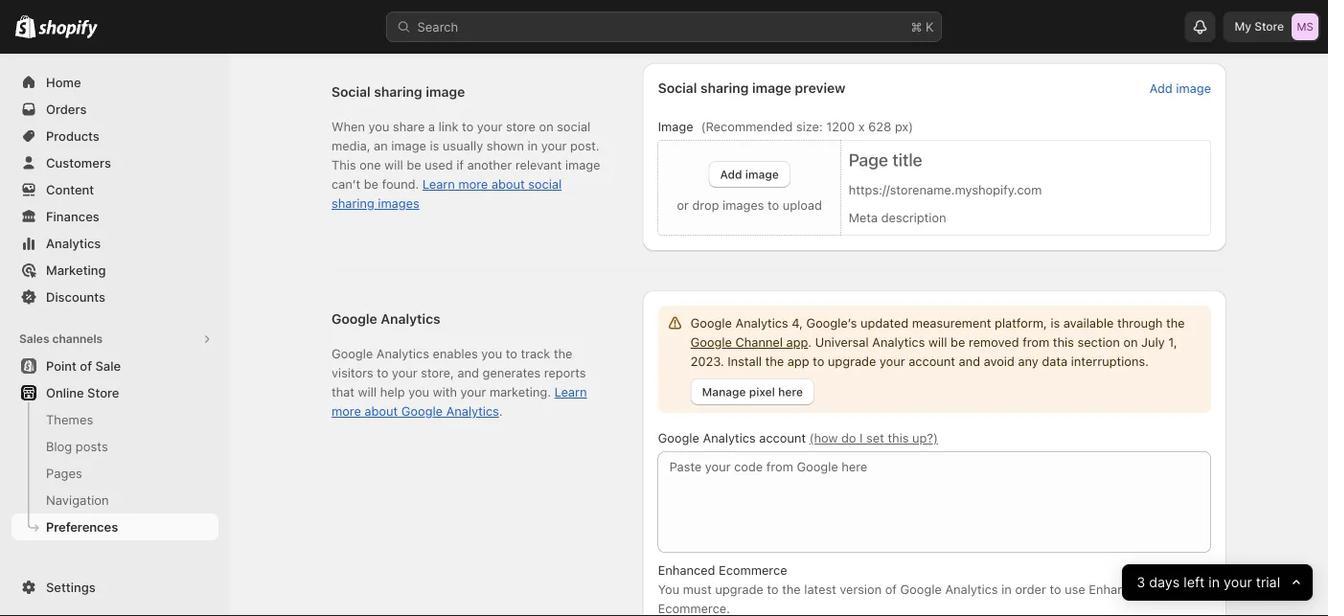Task type: vqa. For each thing, say whether or not it's contained in the screenshot.
Online Store link
yes



Task type: locate. For each thing, give the bounding box(es) containing it.
⌘ k
[[911, 19, 934, 34]]

add apps button
[[12, 591, 219, 617]]

0 vertical spatial store
[[1255, 20, 1285, 34]]

3 days left in your trial button
[[1123, 565, 1314, 601]]

apps button
[[12, 564, 219, 591]]

pages link
[[12, 460, 219, 487]]

my store
[[1235, 20, 1285, 34]]

store
[[1255, 20, 1285, 34], [87, 385, 119, 400]]

shopify image
[[15, 15, 36, 38], [39, 20, 98, 39]]

k
[[926, 19, 934, 34]]

my store image
[[1293, 13, 1319, 40]]

1 horizontal spatial store
[[1255, 20, 1285, 34]]

online store
[[46, 385, 119, 400]]

orders link
[[12, 96, 219, 123]]

blog
[[46, 439, 72, 454]]

left
[[1184, 575, 1205, 591]]

in
[[1209, 575, 1220, 591]]

0 horizontal spatial store
[[87, 385, 119, 400]]

themes
[[46, 412, 93, 427]]

sales channels
[[19, 332, 103, 346]]

store right my at the top right
[[1255, 20, 1285, 34]]

online store link
[[12, 380, 219, 407]]

days
[[1150, 575, 1180, 591]]

0 horizontal spatial shopify image
[[15, 15, 36, 38]]

content link
[[12, 176, 219, 203]]

1 vertical spatial store
[[87, 385, 119, 400]]

marketing link
[[12, 257, 219, 284]]

navigation
[[46, 493, 109, 508]]

analytics link
[[12, 230, 219, 257]]

sales
[[19, 332, 49, 346]]

content
[[46, 182, 94, 197]]

orders
[[46, 102, 87, 117]]

discounts
[[46, 290, 105, 304]]

navigation link
[[12, 487, 219, 514]]

store down the sale
[[87, 385, 119, 400]]

home
[[46, 75, 81, 90]]

point of sale link
[[12, 353, 219, 380]]

sales channels button
[[12, 326, 219, 353]]

preferences link
[[12, 514, 219, 541]]

discounts link
[[12, 284, 219, 311]]

my
[[1235, 20, 1252, 34]]

posts
[[76, 439, 108, 454]]



Task type: describe. For each thing, give the bounding box(es) containing it.
blog posts link
[[12, 433, 219, 460]]

point of sale
[[46, 359, 121, 373]]

sale
[[95, 359, 121, 373]]

3 days left in your trial
[[1137, 575, 1281, 591]]

store for online store
[[87, 385, 119, 400]]

point of sale button
[[0, 353, 230, 380]]

customers link
[[12, 150, 219, 176]]

add apps
[[46, 596, 103, 611]]

apps
[[74, 596, 103, 611]]

your
[[1224, 575, 1253, 591]]

finances
[[46, 209, 100, 224]]

preferences
[[46, 520, 118, 535]]

finances link
[[12, 203, 219, 230]]

point
[[46, 359, 77, 373]]

settings
[[46, 580, 96, 595]]

3
[[1137, 575, 1146, 591]]

products
[[46, 128, 100, 143]]

customers
[[46, 155, 111, 170]]

add
[[46, 596, 70, 611]]

channels
[[52, 332, 103, 346]]

settings link
[[12, 574, 219, 601]]

blog posts
[[46, 439, 108, 454]]

pages
[[46, 466, 82, 481]]

trial
[[1257, 575, 1281, 591]]

store for my store
[[1255, 20, 1285, 34]]

apps
[[19, 570, 48, 584]]

home link
[[12, 69, 219, 96]]

products link
[[12, 123, 219, 150]]

⌘
[[911, 19, 923, 34]]

analytics
[[46, 236, 101, 251]]

1 horizontal spatial shopify image
[[39, 20, 98, 39]]

search
[[418, 19, 459, 34]]

online
[[46, 385, 84, 400]]

marketing
[[46, 263, 106, 278]]

themes link
[[12, 407, 219, 433]]

of
[[80, 359, 92, 373]]



